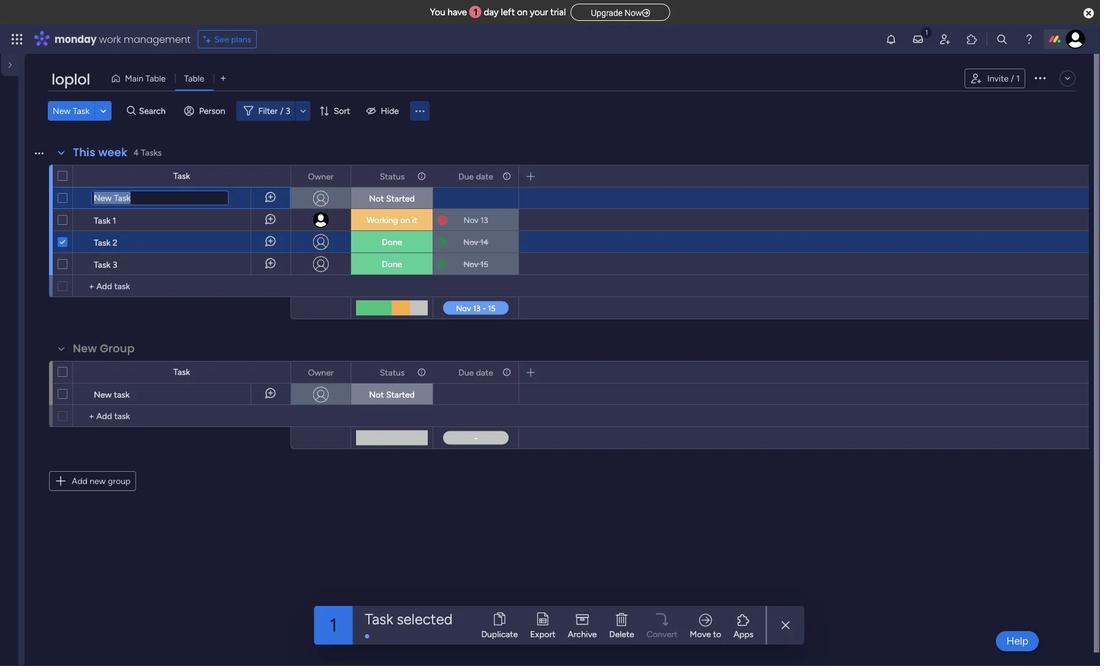 Task type: locate. For each thing, give the bounding box(es) containing it.
0 horizontal spatial /
[[280, 106, 284, 116]]

/ right filter
[[280, 106, 284, 116]]

0 vertical spatial 3
[[286, 106, 290, 116]]

invite / 1
[[988, 73, 1021, 84]]

status
[[380, 171, 405, 182], [380, 367, 405, 378]]

date for group
[[476, 367, 494, 378]]

plans
[[231, 34, 252, 44]]

v2 search image
[[127, 104, 136, 118]]

0 vertical spatial not started
[[369, 193, 415, 204]]

0 vertical spatial not
[[369, 193, 384, 204]]

1 status from the top
[[380, 171, 405, 182]]

status for new group
[[380, 367, 405, 378]]

1 vertical spatial new
[[73, 341, 97, 357]]

0 vertical spatial started
[[386, 193, 415, 204]]

new group
[[73, 341, 135, 357]]

option
[[0, 171, 18, 174]]

nov left the 13 at the left
[[464, 215, 479, 225]]

1 vertical spatial due date
[[459, 367, 494, 378]]

move to
[[690, 630, 722, 640]]

this
[[73, 145, 95, 160]]

1 vertical spatial 3
[[113, 259, 117, 270]]

add view image
[[221, 74, 226, 83]]

working
[[367, 215, 398, 225]]

1 vertical spatial due date field
[[456, 366, 497, 379]]

/
[[1012, 73, 1015, 84], [280, 106, 284, 116]]

owner
[[308, 171, 334, 182], [308, 367, 334, 378]]

1 vertical spatial not started
[[369, 390, 415, 400]]

2 due date from the top
[[459, 367, 494, 378]]

new down loplol field
[[53, 106, 71, 116]]

v2 done deadline image
[[438, 236, 448, 248]]

1 owner from the top
[[308, 171, 334, 182]]

1 nov from the top
[[464, 215, 479, 225]]

1 not started from the top
[[369, 193, 415, 204]]

apps image
[[967, 33, 979, 45]]

group
[[108, 476, 131, 487]]

nov for task 1
[[464, 215, 479, 225]]

loplol
[[52, 69, 90, 90]]

table inside button
[[146, 73, 166, 84]]

/ inside button
[[1012, 73, 1015, 84]]

Due date field
[[456, 170, 497, 183], [456, 366, 497, 379]]

table right the main
[[146, 73, 166, 84]]

column information image for this week
[[502, 171, 512, 181]]

Owner field
[[305, 170, 337, 183], [305, 366, 337, 379]]

your
[[530, 7, 549, 18]]

2 due date field from the top
[[456, 366, 497, 379]]

due date
[[459, 171, 494, 182], [459, 367, 494, 378]]

started
[[386, 193, 415, 204], [386, 390, 415, 400]]

1 vertical spatial owner field
[[305, 366, 337, 379]]

2 status from the top
[[380, 367, 405, 378]]

1 vertical spatial nov
[[464, 237, 479, 247]]

nov 14
[[464, 237, 489, 247]]

new inside new task button
[[53, 106, 71, 116]]

0 vertical spatial due
[[459, 171, 474, 182]]

upgrade now
[[591, 8, 642, 18]]

1 done from the top
[[382, 237, 402, 247]]

sort button
[[314, 101, 358, 121]]

1 vertical spatial done
[[382, 259, 402, 270]]

14
[[480, 237, 489, 247]]

work
[[99, 32, 121, 46]]

1 image
[[922, 25, 933, 39]]

1 vertical spatial not
[[369, 390, 384, 400]]

0 vertical spatial status
[[380, 171, 405, 182]]

0 vertical spatial due date field
[[456, 170, 497, 183]]

0 vertical spatial date
[[476, 171, 494, 182]]

1 horizontal spatial table
[[184, 73, 204, 84]]

nov left the 15
[[464, 259, 479, 269]]

task 1
[[94, 215, 116, 226]]

1 vertical spatial due
[[459, 367, 474, 378]]

new inside new group field
[[73, 341, 97, 357]]

column information image
[[417, 171, 427, 181]]

0 vertical spatial on
[[517, 7, 528, 18]]

on
[[517, 7, 528, 18], [401, 215, 410, 225]]

table
[[146, 73, 166, 84], [184, 73, 204, 84]]

filter / 3
[[259, 106, 290, 116]]

0 horizontal spatial on
[[401, 215, 410, 225]]

0 vertical spatial /
[[1012, 73, 1015, 84]]

workspace options image
[[9, 122, 21, 134]]

upgrade now link
[[571, 4, 671, 21]]

due date field for this week
[[456, 170, 497, 183]]

nov left 14
[[464, 237, 479, 247]]

new for new task
[[94, 389, 112, 400]]

new
[[53, 106, 71, 116], [73, 341, 97, 357], [94, 389, 112, 400]]

group
[[100, 341, 135, 357]]

nov
[[464, 215, 479, 225], [464, 237, 479, 247], [464, 259, 479, 269]]

1 table from the left
[[146, 73, 166, 84]]

3 down 2
[[113, 259, 117, 270]]

Status field
[[377, 170, 408, 183], [377, 366, 408, 379]]

have
[[448, 7, 467, 18]]

2 vertical spatial nov
[[464, 259, 479, 269]]

select product image
[[11, 33, 23, 45]]

task
[[73, 106, 90, 116], [173, 171, 190, 181], [94, 215, 111, 226], [94, 237, 111, 248], [94, 259, 111, 270], [173, 367, 190, 377], [365, 611, 393, 629]]

angle down image
[[100, 106, 106, 116]]

on left it
[[401, 215, 410, 225]]

None field
[[92, 191, 228, 205]]

status for this week
[[380, 171, 405, 182]]

table left 'add view' icon
[[184, 73, 204, 84]]

trial
[[551, 7, 566, 18]]

add
[[72, 476, 88, 487]]

list box
[[0, 169, 25, 358]]

column information image
[[502, 171, 512, 181], [417, 368, 427, 377], [502, 368, 512, 377]]

now
[[625, 8, 642, 18]]

column information image for new group
[[502, 368, 512, 377]]

due date for this week
[[459, 171, 494, 182]]

1 not from the top
[[369, 193, 384, 204]]

options image
[[1033, 70, 1048, 85]]

task 3
[[94, 259, 117, 270]]

owner for this week
[[308, 171, 334, 182]]

0 vertical spatial due date
[[459, 171, 494, 182]]

v2 overdue deadline image
[[438, 214, 448, 226]]

new left group
[[73, 341, 97, 357]]

notifications image
[[886, 33, 898, 45]]

2 nov from the top
[[464, 237, 479, 247]]

due for week
[[459, 171, 474, 182]]

2 date from the top
[[476, 367, 494, 378]]

2 owner from the top
[[308, 367, 334, 378]]

not
[[369, 193, 384, 204], [369, 390, 384, 400]]

working on it
[[367, 215, 418, 225]]

0 vertical spatial done
[[382, 237, 402, 247]]

invite
[[988, 73, 1009, 84]]

dapulse close image
[[1084, 7, 1095, 20]]

management
[[124, 32, 191, 46]]

3 nov from the top
[[464, 259, 479, 269]]

1 inside button
[[1017, 73, 1021, 84]]

13
[[481, 215, 488, 225]]

0 vertical spatial owner field
[[305, 170, 337, 183]]

due
[[459, 171, 474, 182], [459, 367, 474, 378]]

1 owner field from the top
[[305, 170, 337, 183]]

done
[[382, 237, 402, 247], [382, 259, 402, 270]]

1 due date field from the top
[[456, 170, 497, 183]]

on right 'left'
[[517, 7, 528, 18]]

1 horizontal spatial /
[[1012, 73, 1015, 84]]

archive
[[568, 630, 597, 640]]

due date field for new group
[[456, 366, 497, 379]]

table inside button
[[184, 73, 204, 84]]

3
[[286, 106, 290, 116], [113, 259, 117, 270]]

not started
[[369, 193, 415, 204], [369, 390, 415, 400]]

task 2
[[94, 237, 118, 248]]

1 vertical spatial status
[[380, 367, 405, 378]]

1 status field from the top
[[377, 170, 408, 183]]

2 table from the left
[[184, 73, 204, 84]]

1 due from the top
[[459, 171, 474, 182]]

0 vertical spatial status field
[[377, 170, 408, 183]]

monday work management
[[55, 32, 191, 46]]

done for task 2
[[382, 237, 402, 247]]

0 vertical spatial new
[[53, 106, 71, 116]]

1 vertical spatial started
[[386, 390, 415, 400]]

see
[[214, 34, 229, 44]]

date
[[476, 171, 494, 182], [476, 367, 494, 378]]

/ for 1
[[1012, 73, 1015, 84]]

1 vertical spatial status field
[[377, 366, 408, 379]]

1 vertical spatial owner
[[308, 367, 334, 378]]

1 horizontal spatial 3
[[286, 106, 290, 116]]

to
[[714, 630, 722, 640]]

1 vertical spatial date
[[476, 367, 494, 378]]

new left task
[[94, 389, 112, 400]]

2 due from the top
[[459, 367, 474, 378]]

2 status field from the top
[[377, 366, 408, 379]]

3 left arrow down image
[[286, 106, 290, 116]]

delete
[[610, 630, 635, 640]]

0 vertical spatial owner
[[308, 171, 334, 182]]

add new group
[[72, 476, 131, 487]]

/ right the invite
[[1012, 73, 1015, 84]]

1
[[474, 7, 478, 18], [1017, 73, 1021, 84], [113, 215, 116, 226], [330, 615, 337, 637]]

1 date from the top
[[476, 171, 494, 182]]

1 started from the top
[[386, 193, 415, 204]]

v2 overdue deadline image
[[438, 259, 448, 270]]

1 vertical spatial /
[[280, 106, 284, 116]]

1 due date from the top
[[459, 171, 494, 182]]

main table
[[125, 73, 166, 84]]

2
[[113, 237, 118, 248]]

2 done from the top
[[382, 259, 402, 270]]

0 horizontal spatial table
[[146, 73, 166, 84]]

loplol field
[[48, 69, 93, 90]]

nov 13
[[464, 215, 488, 225]]

0 vertical spatial nov
[[464, 215, 479, 225]]

export
[[531, 630, 556, 640]]

2 owner field from the top
[[305, 366, 337, 379]]

see plans
[[214, 34, 252, 44]]

2 vertical spatial new
[[94, 389, 112, 400]]



Task type: describe. For each thing, give the bounding box(es) containing it.
done for task 3
[[382, 259, 402, 270]]

day
[[484, 7, 499, 18]]

due date for new group
[[459, 367, 494, 378]]

This week field
[[70, 145, 131, 161]]

new for new group
[[73, 341, 97, 357]]

dapulse rightstroke image
[[642, 8, 650, 17]]

apps
[[734, 629, 754, 640]]

inbox image
[[913, 33, 925, 45]]

convert
[[647, 630, 678, 640]]

due for group
[[459, 367, 474, 378]]

person button
[[180, 101, 233, 121]]

task selected
[[365, 611, 453, 629]]

+ Add task text field
[[79, 279, 285, 294]]

arrow down image
[[296, 104, 311, 118]]

add new group button
[[49, 472, 136, 491]]

1 horizontal spatial on
[[517, 7, 528, 18]]

hide button
[[361, 101, 407, 121]]

hide
[[381, 106, 399, 116]]

search everything image
[[997, 33, 1009, 45]]

15
[[481, 259, 489, 269]]

nov 15
[[464, 259, 489, 269]]

person
[[199, 106, 225, 116]]

upgrade
[[591, 8, 623, 18]]

main table button
[[106, 69, 175, 88]]

sort
[[334, 106, 350, 116]]

nov for task 2
[[464, 237, 479, 247]]

week
[[98, 145, 127, 160]]

date for week
[[476, 171, 494, 182]]

see plans button
[[198, 30, 257, 48]]

owner field for group
[[305, 366, 337, 379]]

duplicate
[[482, 630, 518, 640]]

left
[[501, 7, 515, 18]]

filter
[[259, 106, 278, 116]]

new for new task
[[53, 106, 71, 116]]

2 not started from the top
[[369, 390, 415, 400]]

new task
[[94, 389, 130, 400]]

1 vertical spatial on
[[401, 215, 410, 225]]

+ Add task text field
[[79, 409, 285, 424]]

new task button
[[48, 101, 94, 121]]

new
[[90, 476, 106, 487]]

you
[[430, 7, 446, 18]]

2 not from the top
[[369, 390, 384, 400]]

owner field for week
[[305, 170, 337, 183]]

/ for 3
[[280, 106, 284, 116]]

New Group field
[[70, 341, 138, 357]]

tara schultz image
[[1067, 29, 1086, 49]]

monday
[[55, 32, 97, 46]]

selected
[[397, 611, 453, 629]]

help image
[[1024, 33, 1036, 45]]

table button
[[175, 69, 214, 88]]

task
[[114, 389, 130, 400]]

nov for task 3
[[464, 259, 479, 269]]

it
[[412, 215, 418, 225]]

you have 1 day left on your trial
[[430, 7, 566, 18]]

owner for new group
[[308, 367, 334, 378]]

status field for new group
[[377, 366, 408, 379]]

new task
[[53, 106, 90, 116]]

help button
[[997, 632, 1040, 652]]

Search field
[[136, 102, 173, 120]]

task inside new task button
[[73, 106, 90, 116]]

move
[[690, 630, 712, 640]]

this week
[[73, 145, 127, 160]]

2 started from the top
[[386, 390, 415, 400]]

main
[[125, 73, 143, 84]]

status field for this week
[[377, 170, 408, 183]]

expand board header image
[[1063, 74, 1073, 83]]

help
[[1007, 635, 1029, 648]]

invite members image
[[940, 33, 952, 45]]

menu image
[[414, 105, 426, 117]]

invite / 1 button
[[965, 69, 1026, 88]]

0 horizontal spatial 3
[[113, 259, 117, 270]]



Task type: vqa. For each thing, say whether or not it's contained in the screenshot.
Automate
no



